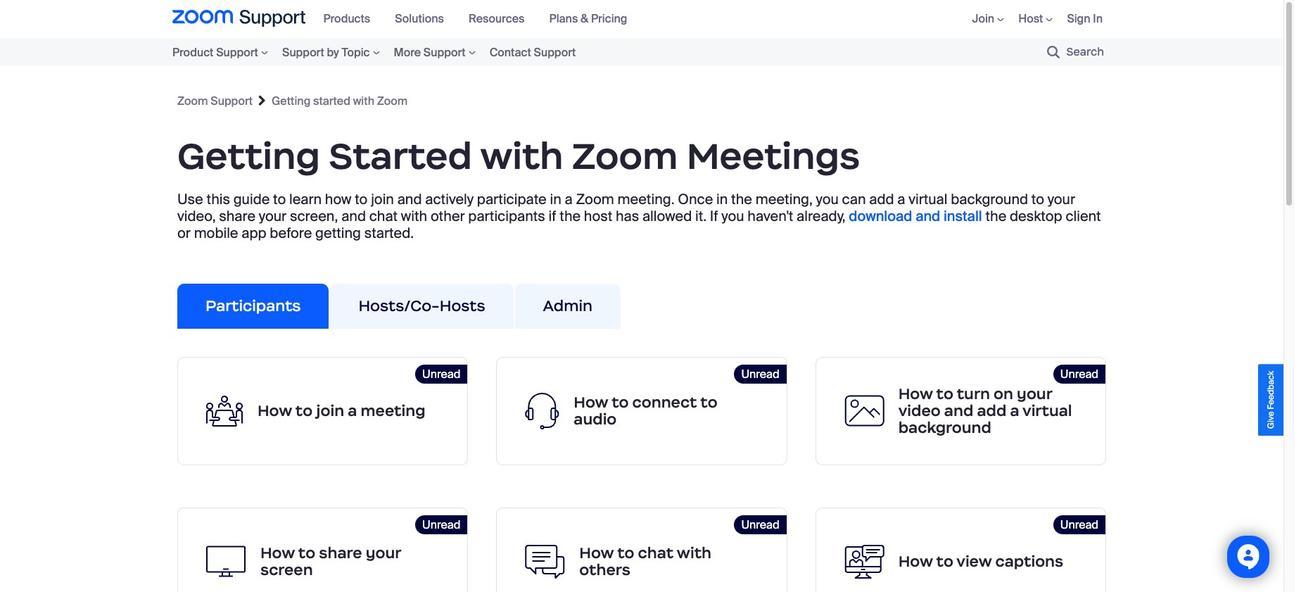Task type: locate. For each thing, give the bounding box(es) containing it.
1 vertical spatial chat
[[638, 543, 674, 562]]

zoom down more at the top of page
[[377, 94, 408, 108]]

view
[[957, 552, 992, 571]]

menu bar up search icon at the right top
[[952, 0, 1112, 38]]

with
[[353, 94, 375, 108], [481, 133, 564, 179], [401, 207, 428, 225], [677, 543, 712, 562]]

0 vertical spatial getting
[[272, 94, 311, 108]]

actively
[[425, 190, 474, 208]]

the right the if
[[732, 190, 753, 208]]

host link
[[1019, 12, 1054, 26]]

resources link
[[469, 12, 536, 26]]

you left can
[[817, 190, 839, 208]]

share right video,
[[219, 207, 256, 225]]

0 vertical spatial add
[[870, 190, 895, 208]]

your inside how to turn on your video and add a virtual background
[[1018, 384, 1053, 403]]

zoom support image
[[173, 10, 306, 28]]

how inside how to share your screen
[[261, 543, 295, 562]]

share right screen
[[319, 543, 362, 562]]

has
[[616, 207, 639, 225]]

getting up guide
[[177, 133, 320, 179]]

0 horizontal spatial add
[[870, 190, 895, 208]]

getting for getting started with zoom meetings
[[177, 133, 320, 179]]

chat right others
[[638, 543, 674, 562]]

connect
[[633, 393, 697, 412]]

hosts
[[440, 296, 486, 315]]

1 horizontal spatial add
[[978, 401, 1007, 420]]

0 vertical spatial join
[[371, 190, 394, 208]]

plans & pricing
[[550, 12, 628, 26]]

1 vertical spatial background
[[899, 418, 992, 437]]

how inside "how to connect to audio"
[[574, 393, 609, 412]]

1 horizontal spatial share
[[319, 543, 362, 562]]

chat right "how"
[[369, 207, 398, 225]]

meeting,
[[756, 190, 813, 208]]

by
[[327, 45, 339, 60]]

support left by
[[282, 45, 324, 60]]

download and install link
[[849, 207, 983, 225]]

zoom inside use this guide to learn how to join and actively participate in a zoom meeting. once in the meeting, you can add a virtual background to your video, share your screen, and chat with other participants if the host has allowed it. if you haven't already,
[[576, 190, 615, 208]]

menu bar
[[317, 0, 645, 38], [952, 0, 1112, 38], [173, 38, 625, 66]]

join
[[371, 190, 394, 208], [316, 401, 344, 420]]

in right the once
[[717, 190, 728, 208]]

how to view captions
[[899, 552, 1064, 571]]

search button
[[1027, 38, 1112, 66]]

support right more at the top of page
[[424, 45, 466, 60]]

0 vertical spatial background
[[951, 190, 1029, 208]]

add inside how to turn on your video and add a virtual background
[[978, 401, 1007, 420]]

and left install
[[916, 207, 941, 225]]

2 horizontal spatial in
[[1094, 12, 1103, 26]]

zoom up 'meeting.'
[[572, 133, 678, 179]]

background inside how to turn on your video and add a virtual background
[[899, 418, 992, 437]]

join up started.
[[371, 190, 394, 208]]

background inside use this guide to learn how to join and actively participate in a zoom meeting. once in the meeting, you can add a virtual background to your video, share your screen, and chat with other participants if the host has allowed it. if you haven't already,
[[951, 190, 1029, 208]]

chat
[[369, 207, 398, 225], [638, 543, 674, 562]]

product support
[[173, 45, 258, 60]]

once
[[678, 190, 714, 208]]

1 horizontal spatial chat
[[638, 543, 674, 562]]

to
[[273, 190, 286, 208], [355, 190, 368, 208], [1032, 190, 1045, 208], [937, 384, 954, 403], [612, 393, 629, 412], [701, 393, 718, 412], [296, 401, 313, 420], [298, 543, 316, 562], [618, 543, 635, 562], [937, 552, 954, 571]]

and
[[398, 190, 422, 208], [342, 207, 366, 225], [916, 207, 941, 225], [945, 401, 974, 420]]

support for contact support
[[534, 45, 576, 60]]

chat inside use this guide to learn how to join and actively participate in a zoom meeting. once in the meeting, you can add a virtual background to your video, share your screen, and chat with other participants if the host has allowed it. if you haven't already,
[[369, 207, 398, 225]]

support
[[216, 45, 258, 60], [282, 45, 324, 60], [424, 45, 466, 60], [534, 45, 576, 60], [211, 94, 253, 108]]

getting for getting started with zoom
[[272, 94, 311, 108]]

1 horizontal spatial the
[[732, 190, 753, 208]]

you right the if
[[722, 207, 745, 225]]

allowed
[[643, 207, 692, 225]]

if
[[710, 207, 719, 225]]

0 vertical spatial share
[[219, 207, 256, 225]]

zoom left has
[[576, 190, 615, 208]]

1 vertical spatial add
[[978, 401, 1007, 420]]

support down plans
[[534, 45, 576, 60]]

1 vertical spatial virtual
[[1023, 401, 1073, 420]]

menu bar containing join
[[952, 0, 1112, 38]]

to inside how to share your screen
[[298, 543, 316, 562]]

the desktop client or mobile app before getting started.
[[177, 207, 1102, 242]]

resources
[[469, 12, 525, 26]]

others
[[580, 560, 631, 579]]

and right screen,
[[342, 207, 366, 225]]

zoom
[[177, 94, 208, 108], [377, 94, 408, 108], [572, 133, 678, 179], [576, 190, 615, 208]]

how inside how to chat with others
[[580, 543, 614, 562]]

how to share your screen
[[261, 543, 401, 579]]

this
[[207, 190, 230, 208]]

with inside how to chat with others
[[677, 543, 712, 562]]

getting started with zoom
[[272, 94, 408, 108]]

your inside how to share your screen
[[366, 543, 401, 562]]

and right video
[[945, 401, 974, 420]]

sign
[[1068, 12, 1091, 26]]

client
[[1066, 207, 1102, 225]]

the
[[732, 190, 753, 208], [560, 207, 581, 225], [986, 207, 1007, 225]]

0 horizontal spatial in
[[550, 190, 562, 208]]

how for how to turn on your video and add a virtual background
[[899, 384, 933, 403]]

support down zoom support image
[[216, 45, 258, 60]]

audio
[[574, 410, 617, 429]]

solutions
[[395, 12, 444, 26]]

support for more support
[[424, 45, 466, 60]]

more support
[[394, 45, 466, 60]]

0 horizontal spatial you
[[722, 207, 745, 225]]

with inside use this guide to learn how to join and actively participate in a zoom meeting. once in the meeting, you can add a virtual background to your video, share your screen, and chat with other participants if the host has allowed it. if you haven't already,
[[401, 207, 428, 225]]

search image
[[1048, 46, 1060, 58]]

the right if
[[560, 207, 581, 225]]

0 vertical spatial virtual
[[909, 190, 948, 208]]

screen,
[[290, 207, 338, 225]]

zoom support
[[177, 94, 253, 108]]

participants button
[[177, 284, 329, 329]]

product
[[173, 45, 214, 60]]

a
[[565, 190, 573, 208], [898, 190, 906, 208], [348, 401, 357, 420], [1011, 401, 1020, 420]]

0 horizontal spatial share
[[219, 207, 256, 225]]

in right sign
[[1094, 12, 1103, 26]]

0 vertical spatial chat
[[369, 207, 398, 225]]

1 vertical spatial getting
[[177, 133, 320, 179]]

support by topic link
[[275, 43, 387, 62]]

0 horizontal spatial chat
[[369, 207, 398, 225]]

add
[[870, 190, 895, 208], [978, 401, 1007, 420]]

1 horizontal spatial virtual
[[1023, 401, 1073, 420]]

turn
[[957, 384, 991, 403]]

getting right chevron right icon
[[272, 94, 311, 108]]

sign in
[[1068, 12, 1103, 26]]

join inside use this guide to learn how to join and actively participate in a zoom meeting. once in the meeting, you can add a virtual background to your video, share your screen, and chat with other participants if the host has allowed it. if you haven't already,
[[371, 190, 394, 208]]

getting
[[272, 94, 311, 108], [177, 133, 320, 179]]

desktop
[[1010, 207, 1063, 225]]

admin
[[543, 296, 593, 315]]

a right turn
[[1011, 401, 1020, 420]]

support for product support
[[216, 45, 258, 60]]

menu bar up contact
[[317, 0, 645, 38]]

the right install
[[986, 207, 1007, 225]]

virtual inside how to turn on your video and add a virtual background
[[1023, 401, 1073, 420]]

menu bar containing products
[[317, 0, 645, 38]]

menu bar down solutions at the top left
[[173, 38, 625, 66]]

support left chevron right icon
[[211, 94, 253, 108]]

how inside how to turn on your video and add a virtual background
[[899, 384, 933, 403]]

and inside how to turn on your video and add a virtual background
[[945, 401, 974, 420]]

1 vertical spatial join
[[316, 401, 344, 420]]

0 horizontal spatial virtual
[[909, 190, 948, 208]]

menu bar containing product support
[[173, 38, 625, 66]]

virtual
[[909, 190, 948, 208], [1023, 401, 1073, 420]]

2 horizontal spatial the
[[986, 207, 1007, 225]]

app
[[242, 224, 267, 242]]

started
[[329, 133, 473, 179]]

1 horizontal spatial join
[[371, 190, 394, 208]]

video
[[899, 401, 941, 420]]

how
[[899, 384, 933, 403], [574, 393, 609, 412], [258, 401, 292, 420], [261, 543, 295, 562], [580, 543, 614, 562], [899, 552, 933, 571]]

started
[[313, 94, 351, 108]]

join
[[973, 12, 995, 26]]

to inside how to turn on your video and add a virtual background
[[937, 384, 954, 403]]

in right participate
[[550, 190, 562, 208]]

share
[[219, 207, 256, 225], [319, 543, 362, 562]]

join left "meeting"
[[316, 401, 344, 420]]

1 horizontal spatial you
[[817, 190, 839, 208]]

1 vertical spatial share
[[319, 543, 362, 562]]

how for how to view captions
[[899, 552, 933, 571]]



Task type: vqa. For each thing, say whether or not it's contained in the screenshot.
the
yes



Task type: describe. For each thing, give the bounding box(es) containing it.
&
[[581, 12, 589, 26]]

chat inside how to chat with others
[[638, 543, 674, 562]]

add inside use this guide to learn how to join and actively participate in a zoom meeting. once in the meeting, you can add a virtual background to your video, share your screen, and chat with other participants if the host has allowed it. if you haven't already,
[[870, 190, 895, 208]]

screen
[[261, 560, 313, 579]]

more support link
[[387, 43, 483, 62]]

how for how to join a meeting
[[258, 401, 292, 420]]

getting
[[316, 224, 361, 242]]

if
[[549, 207, 557, 225]]

chevron right image
[[258, 95, 266, 106]]

a right if
[[565, 190, 573, 208]]

pricing
[[591, 12, 628, 26]]

how
[[325, 190, 352, 208]]

haven't
[[748, 207, 794, 225]]

search
[[1067, 45, 1105, 58]]

products
[[324, 12, 371, 26]]

or
[[177, 224, 191, 242]]

captions
[[996, 552, 1064, 571]]

participate
[[477, 190, 547, 208]]

0 horizontal spatial join
[[316, 401, 344, 420]]

share inside how to share your screen
[[319, 543, 362, 562]]

hosts/co-
[[359, 296, 440, 315]]

participants
[[206, 296, 301, 315]]

more
[[394, 45, 421, 60]]

meeting.
[[618, 190, 675, 208]]

it.
[[696, 207, 707, 225]]

can
[[843, 190, 866, 208]]

contact support link
[[483, 43, 583, 62]]

to inside how to chat with others
[[618, 543, 635, 562]]

virtual inside use this guide to learn how to join and actively participate in a zoom meeting. once in the meeting, you can add a virtual background to your video, share your screen, and chat with other participants if the host has allowed it. if you haven't already,
[[909, 190, 948, 208]]

the inside "the desktop client or mobile app before getting started."
[[986, 207, 1007, 225]]

support by topic
[[282, 45, 370, 60]]

on
[[994, 384, 1014, 403]]

a inside how to turn on your video and add a virtual background
[[1011, 401, 1020, 420]]

before
[[270, 224, 312, 242]]

meeting
[[361, 401, 426, 420]]

install
[[944, 207, 983, 225]]

search image
[[1048, 46, 1060, 58]]

getting started with zoom meetings
[[177, 133, 861, 179]]

share inside use this guide to learn how to join and actively participate in a zoom meeting. once in the meeting, you can add a virtual background to your video, share your screen, and chat with other participants if the host has allowed it. if you haven't already,
[[219, 207, 256, 225]]

contact
[[490, 45, 531, 60]]

admin button
[[515, 284, 621, 329]]

use
[[177, 190, 203, 208]]

how to chat with others
[[580, 543, 712, 579]]

other
[[431, 207, 465, 225]]

zoom support link
[[177, 94, 253, 108]]

how to connect to audio
[[574, 393, 718, 429]]

download and install
[[849, 207, 983, 225]]

participants
[[468, 207, 546, 225]]

plans
[[550, 12, 578, 26]]

meetings
[[687, 133, 861, 179]]

guide
[[234, 190, 270, 208]]

products link
[[324, 12, 381, 26]]

how for how to chat with others
[[580, 543, 614, 562]]

hosts/co-hosts button
[[331, 284, 514, 329]]

mobile
[[194, 224, 238, 242]]

use this guide to learn how to join and actively participate in a zoom meeting. once in the meeting, you can add a virtual background to your video, share your screen, and chat with other participants if the host has allowed it. if you haven't already,
[[177, 190, 1076, 225]]

plans & pricing link
[[550, 12, 638, 26]]

1 horizontal spatial in
[[717, 190, 728, 208]]

support for zoom support
[[211, 94, 253, 108]]

a left "meeting"
[[348, 401, 357, 420]]

0 horizontal spatial the
[[560, 207, 581, 225]]

a right can
[[898, 190, 906, 208]]

contact support
[[490, 45, 576, 60]]

solutions link
[[395, 12, 455, 26]]

join link
[[973, 12, 1005, 26]]

how for how to connect to audio
[[574, 393, 609, 412]]

download
[[849, 207, 913, 225]]

and up started.
[[398, 190, 422, 208]]

zoom down product
[[177, 94, 208, 108]]

product support link
[[173, 43, 275, 62]]

how to turn on your video and add a virtual background
[[899, 384, 1073, 437]]

how for how to share your screen
[[261, 543, 295, 562]]

host
[[1019, 12, 1044, 26]]

video,
[[177, 207, 216, 225]]

getting started with zoom link
[[272, 94, 408, 108]]

started.
[[365, 224, 414, 242]]

how to join a meeting
[[258, 401, 426, 420]]

learn
[[289, 190, 322, 208]]

already,
[[797, 207, 846, 225]]

host
[[584, 207, 613, 225]]

sign in link
[[1068, 12, 1103, 26]]

topic
[[342, 45, 370, 60]]



